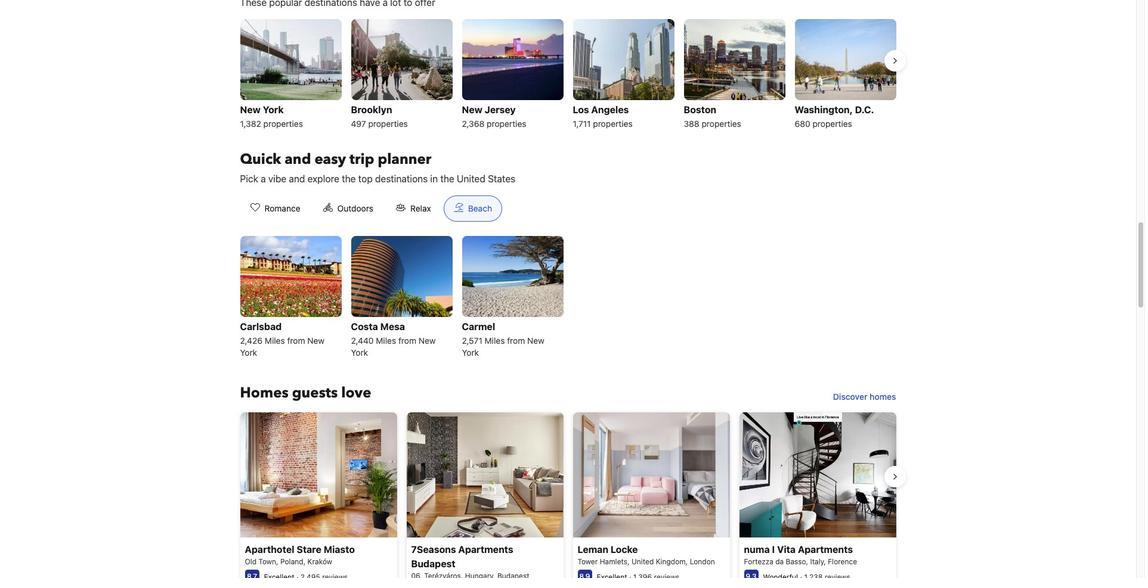 Task type: describe. For each thing, give the bounding box(es) containing it.
quick and easy trip planner pick a vibe and explore the top destinations in the united states
[[240, 150, 516, 184]]

leman
[[578, 545, 609, 556]]

poland,
[[280, 558, 306, 567]]

numa
[[744, 545, 770, 556]]

love
[[341, 384, 371, 403]]

carmel
[[462, 321, 495, 332]]

homes guests love
[[240, 384, 371, 403]]

town,
[[259, 558, 278, 567]]

top
[[358, 174, 373, 184]]

romance
[[265, 203, 300, 214]]

miles for carlsbad
[[265, 336, 285, 346]]

region containing new york
[[231, 14, 906, 136]]

497
[[351, 119, 366, 129]]

destinations
[[375, 174, 428, 184]]

florence
[[828, 558, 857, 567]]

explore
[[308, 174, 339, 184]]

beach button
[[444, 196, 502, 222]]

from for carmel
[[507, 336, 525, 346]]

1 the from the left
[[342, 174, 356, 184]]

8.7 element
[[245, 570, 259, 579]]

leman locke tower hamlets, united kingdom, london
[[578, 545, 715, 567]]

basso,
[[786, 558, 808, 567]]

hamlets,
[[600, 558, 630, 567]]

planner
[[378, 150, 431, 169]]

excellent element for leman
[[597, 573, 627, 579]]

vita
[[777, 545, 796, 556]]

budapest
[[411, 559, 456, 570]]

trip
[[350, 150, 374, 169]]

fortezza
[[744, 558, 774, 567]]

york inside new york 1,382 properties
[[263, 104, 284, 115]]

7seasons apartments budapest link
[[407, 413, 563, 579]]

washington,
[[795, 104, 853, 115]]

apartments inside numa i vita apartments fortezza da basso, italy, florence
[[798, 545, 853, 556]]

jersey
[[485, 104, 516, 115]]

romance button
[[240, 196, 311, 222]]

1 vertical spatial and
[[289, 174, 305, 184]]

new inside new jersey 2,368 properties
[[462, 104, 483, 115]]

stare
[[297, 545, 322, 556]]

2,440
[[351, 336, 374, 346]]

york inside the costa mesa 2,440 miles from new york
[[351, 348, 368, 358]]

new inside carlsbad 2,426 miles from new york
[[307, 336, 325, 346]]

boston 388 properties
[[684, 104, 741, 129]]

properties for washington, d.c.
[[813, 119, 852, 129]]

beach
[[468, 203, 492, 214]]

properties for los angeles
[[593, 119, 633, 129]]

apartments inside 7seasons apartments budapest
[[458, 545, 513, 556]]

aparthotel
[[245, 545, 294, 556]]

i
[[772, 545, 775, 556]]

aparthotel stare miasto old town, poland, kraków
[[245, 545, 355, 567]]

states
[[488, 174, 516, 184]]

wonderful element
[[763, 573, 798, 579]]

carmel 2,571 miles from new york
[[462, 321, 545, 358]]

homes
[[240, 384, 289, 403]]

discover homes
[[833, 392, 896, 402]]

from for carlsbad
[[287, 336, 305, 346]]

miles for carmel
[[485, 336, 505, 346]]

outdoors button
[[313, 196, 384, 222]]

properties inside boston 388 properties
[[702, 119, 741, 129]]

da
[[776, 558, 784, 567]]

los angeles 1,711 properties
[[573, 104, 633, 129]]

united inside leman locke tower hamlets, united kingdom, london
[[632, 558, 654, 567]]

2,426
[[240, 336, 263, 346]]

9.3 element
[[744, 570, 759, 579]]

italy,
[[810, 558, 826, 567]]

costa mesa 2,440 miles from new york
[[351, 321, 436, 358]]



Task type: vqa. For each thing, say whether or not it's contained in the screenshot.


Task type: locate. For each thing, give the bounding box(es) containing it.
1 apartments from the left
[[458, 545, 513, 556]]

apartments
[[458, 545, 513, 556], [798, 545, 853, 556]]

5 properties from the left
[[702, 119, 741, 129]]

0 vertical spatial region
[[231, 14, 906, 136]]

numa i vita apartments fortezza da basso, italy, florence
[[744, 545, 857, 567]]

properties inside los angeles 1,711 properties
[[593, 119, 633, 129]]

miles inside carmel 2,571 miles from new york
[[485, 336, 505, 346]]

properties down brooklyn
[[368, 119, 408, 129]]

angeles
[[591, 104, 629, 115]]

the left top
[[342, 174, 356, 184]]

region containing aparthotel stare miasto
[[231, 408, 906, 579]]

1,711
[[573, 119, 591, 129]]

brooklyn 497 properties
[[351, 104, 408, 129]]

3 properties from the left
[[487, 119, 526, 129]]

2 from from the left
[[398, 336, 416, 346]]

the right 'in'
[[440, 174, 454, 184]]

7seasons apartments budapest
[[411, 545, 513, 570]]

york inside carmel 2,571 miles from new york
[[462, 348, 479, 358]]

1 excellent element from the left
[[264, 573, 294, 579]]

2 the from the left
[[440, 174, 454, 184]]

1 horizontal spatial miles
[[376, 336, 396, 346]]

york down 2,440
[[351, 348, 368, 358]]

kraków
[[308, 558, 332, 567]]

costa
[[351, 321, 378, 332]]

properties inside the washington, d.c. 680 properties
[[813, 119, 852, 129]]

vibe
[[268, 174, 286, 184]]

york
[[263, 104, 284, 115], [240, 348, 257, 358], [351, 348, 368, 358], [462, 348, 479, 358]]

0 vertical spatial and
[[285, 150, 311, 169]]

discover homes link
[[829, 387, 901, 408]]

from right 2,571
[[507, 336, 525, 346]]

carlsbad
[[240, 321, 282, 332]]

old
[[245, 558, 257, 567]]

the
[[342, 174, 356, 184], [440, 174, 454, 184]]

1 from from the left
[[287, 336, 305, 346]]

from
[[287, 336, 305, 346], [398, 336, 416, 346], [507, 336, 525, 346]]

from inside carlsbad 2,426 miles from new york
[[287, 336, 305, 346]]

united
[[457, 174, 486, 184], [632, 558, 654, 567]]

1 horizontal spatial the
[[440, 174, 454, 184]]

and
[[285, 150, 311, 169], [289, 174, 305, 184]]

1,382
[[240, 119, 261, 129]]

pick
[[240, 174, 258, 184]]

excellent element down town, at the left of page
[[264, 573, 294, 579]]

1 horizontal spatial united
[[632, 558, 654, 567]]

a
[[261, 174, 266, 184]]

6 properties from the left
[[813, 119, 852, 129]]

1 vertical spatial region
[[231, 408, 906, 579]]

2,368
[[462, 119, 485, 129]]

tab list
[[231, 196, 512, 222]]

properties for new jersey
[[487, 119, 526, 129]]

miles down carmel
[[485, 336, 505, 346]]

united down locke
[[632, 558, 654, 567]]

3 miles from the left
[[485, 336, 505, 346]]

new jersey 2,368 properties
[[462, 104, 526, 129]]

d.c.
[[855, 104, 874, 115]]

from down mesa
[[398, 336, 416, 346]]

and up vibe
[[285, 150, 311, 169]]

quick
[[240, 150, 281, 169]]

outdoors
[[337, 203, 373, 214]]

miasto
[[324, 545, 355, 556]]

discover
[[833, 392, 868, 402]]

apartments up italy,
[[798, 545, 853, 556]]

2 miles from the left
[[376, 336, 396, 346]]

united up beach button
[[457, 174, 486, 184]]

properties down washington,
[[813, 119, 852, 129]]

2 properties from the left
[[368, 119, 408, 129]]

0 horizontal spatial the
[[342, 174, 356, 184]]

homes
[[870, 392, 896, 402]]

1 region from the top
[[231, 14, 906, 136]]

680
[[795, 119, 811, 129]]

0 horizontal spatial miles
[[265, 336, 285, 346]]

york up quick
[[263, 104, 284, 115]]

388
[[684, 119, 700, 129]]

locke
[[611, 545, 638, 556]]

guests
[[292, 384, 338, 403]]

2 excellent element from the left
[[597, 573, 627, 579]]

1 horizontal spatial from
[[398, 336, 416, 346]]

excellent element for aparthotel
[[264, 573, 294, 579]]

from right "2,426"
[[287, 336, 305, 346]]

relax
[[410, 203, 431, 214]]

mesa
[[380, 321, 405, 332]]

carlsbad 2,426 miles from new york
[[240, 321, 325, 358]]

2,571
[[462, 336, 483, 346]]

0 vertical spatial united
[[457, 174, 486, 184]]

miles down mesa
[[376, 336, 396, 346]]

properties down the angeles
[[593, 119, 633, 129]]

kingdom,
[[656, 558, 688, 567]]

excellent element down hamlets,
[[597, 573, 627, 579]]

7seasons
[[411, 545, 456, 556]]

properties inside 'brooklyn 497 properties'
[[368, 119, 408, 129]]

0 horizontal spatial united
[[457, 174, 486, 184]]

york down 2,571
[[462, 348, 479, 358]]

brooklyn
[[351, 104, 392, 115]]

new inside the costa mesa 2,440 miles from new york
[[419, 336, 436, 346]]

and right vibe
[[289, 174, 305, 184]]

washington, d.c. 680 properties
[[795, 104, 874, 129]]

properties right 1,382
[[263, 119, 303, 129]]

york down "2,426"
[[240, 348, 257, 358]]

apartments right 7seasons
[[458, 545, 513, 556]]

2 apartments from the left
[[798, 545, 853, 556]]

3 from from the left
[[507, 336, 525, 346]]

0 horizontal spatial excellent element
[[264, 573, 294, 579]]

london
[[690, 558, 715, 567]]

region
[[231, 14, 906, 136], [231, 408, 906, 579]]

miles inside carlsbad 2,426 miles from new york
[[265, 336, 285, 346]]

from inside the costa mesa 2,440 miles from new york
[[398, 336, 416, 346]]

1 horizontal spatial excellent element
[[597, 573, 627, 579]]

miles
[[265, 336, 285, 346], [376, 336, 396, 346], [485, 336, 505, 346]]

relax button
[[386, 196, 441, 222]]

united inside 'quick and easy trip planner pick a vibe and explore the top destinations in the united states'
[[457, 174, 486, 184]]

new york 1,382 properties
[[240, 104, 303, 129]]

1 properties from the left
[[263, 119, 303, 129]]

2 region from the top
[[231, 408, 906, 579]]

tower
[[578, 558, 598, 567]]

in
[[430, 174, 438, 184]]

boston
[[684, 104, 717, 115]]

properties inside new jersey 2,368 properties
[[487, 119, 526, 129]]

los
[[573, 104, 589, 115]]

properties down jersey
[[487, 119, 526, 129]]

1 miles from the left
[[265, 336, 285, 346]]

4 properties from the left
[[593, 119, 633, 129]]

easy
[[315, 150, 346, 169]]

0 horizontal spatial from
[[287, 336, 305, 346]]

miles inside the costa mesa 2,440 miles from new york
[[376, 336, 396, 346]]

new inside new york 1,382 properties
[[240, 104, 261, 115]]

properties down boston
[[702, 119, 741, 129]]

new inside carmel 2,571 miles from new york
[[527, 336, 545, 346]]

excellent element
[[264, 573, 294, 579], [597, 573, 627, 579]]

2 horizontal spatial from
[[507, 336, 525, 346]]

1 horizontal spatial apartments
[[798, 545, 853, 556]]

from inside carmel 2,571 miles from new york
[[507, 336, 525, 346]]

properties inside new york 1,382 properties
[[263, 119, 303, 129]]

miles down carlsbad
[[265, 336, 285, 346]]

2 horizontal spatial miles
[[485, 336, 505, 346]]

properties
[[263, 119, 303, 129], [368, 119, 408, 129], [487, 119, 526, 129], [593, 119, 633, 129], [702, 119, 741, 129], [813, 119, 852, 129]]

0 horizontal spatial apartments
[[458, 545, 513, 556]]

new
[[240, 104, 261, 115], [462, 104, 483, 115], [307, 336, 325, 346], [419, 336, 436, 346], [527, 336, 545, 346]]

1 vertical spatial united
[[632, 558, 654, 567]]

york inside carlsbad 2,426 miles from new york
[[240, 348, 257, 358]]

properties for new york
[[263, 119, 303, 129]]

8.9 element
[[578, 570, 592, 579]]

tab list containing romance
[[231, 196, 512, 222]]



